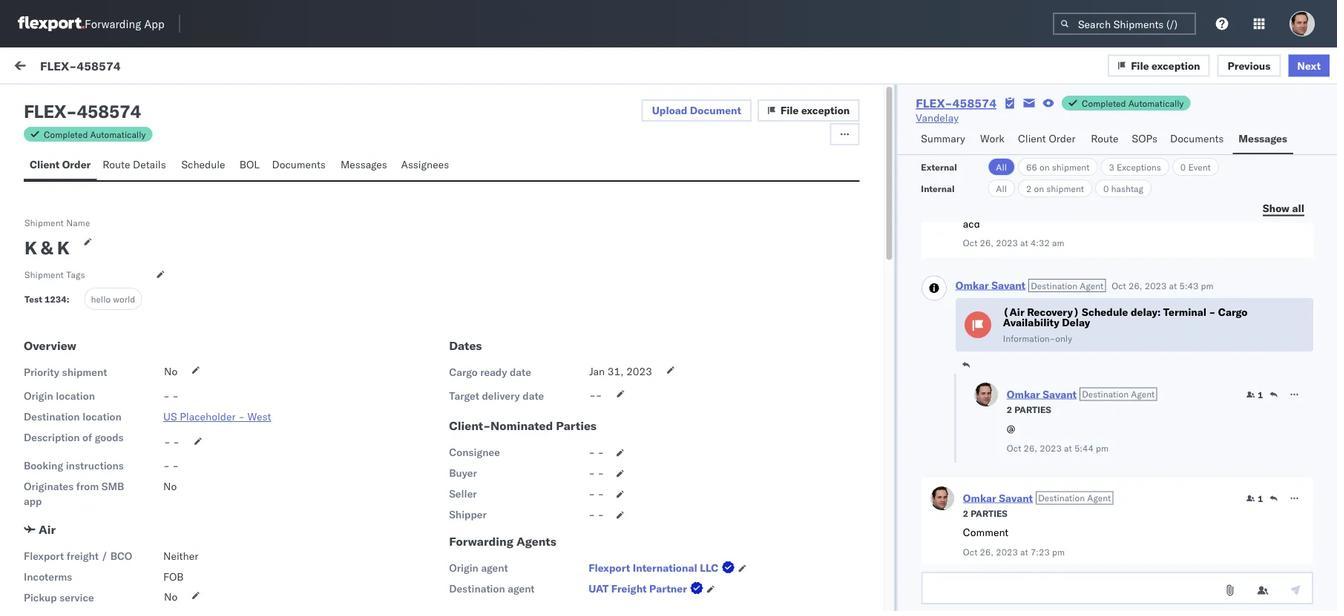 Task type: describe. For each thing, give the bounding box(es) containing it.
5:46
[[522, 380, 544, 393]]

omkar savant button for comment
[[963, 492, 1033, 505]]

- - for buyer
[[589, 467, 604, 480]]

0 vertical spatial flex-458574
[[40, 58, 121, 73]]

0 vertical spatial agent
[[1080, 280, 1103, 291]]

oct inside @ oct 26, 2023 at 5:44 pm
[[1007, 443, 1021, 454]]

0 vertical spatial omkar savant button
[[955, 279, 1025, 292]]

upload document button
[[642, 99, 752, 122]]

freight
[[67, 550, 99, 563]]

us placeholder - west link
[[163, 410, 271, 423]]

exception: warehouse devan
[[47, 468, 192, 481]]

omkar savant for latent
[[72, 161, 138, 174]]

oct up (air recovery) schedule delay: terminal - cargo availability delay information-only
[[1112, 280, 1126, 291]]

0 horizontal spatial documents button
[[266, 151, 335, 180]]

destination down origin agent
[[449, 583, 505, 596]]

1234
[[44, 294, 67, 305]]

1 vertical spatial client order
[[30, 158, 91, 171]]

omkar up origin location
[[72, 361, 103, 374]]

related
[[1034, 129, 1065, 140]]

internal (0)
[[100, 94, 158, 107]]

route for route details
[[103, 158, 130, 171]]

forwarding for forwarding agents
[[449, 534, 514, 549]]

0 vertical spatial work
[[144, 61, 168, 74]]

import work
[[110, 61, 168, 74]]

1 horizontal spatial work
[[980, 132, 1005, 145]]

on for 2
[[1034, 183, 1044, 194]]

internal for internal (0)
[[100, 94, 136, 107]]

summary button
[[915, 125, 974, 154]]

26, down cargo ready date
[[471, 380, 487, 393]]

1 vertical spatial client
[[30, 158, 60, 171]]

client-
[[449, 419, 491, 433]]

omkar up instructions
[[72, 443, 103, 456]]

1 for @
[[1258, 389, 1263, 400]]

oct left '7:22' at the top
[[452, 173, 469, 186]]

west
[[247, 410, 271, 423]]

all button for 2
[[988, 180, 1015, 197]]

0 horizontal spatial order
[[62, 158, 91, 171]]

omkar savant destination agent for @
[[1007, 388, 1155, 401]]

26, up delay:
[[1128, 280, 1142, 291]]

vandelay
[[916, 111, 959, 124]]

3 resize handle column header from the left
[[1009, 124, 1027, 612]]

final
[[199, 594, 219, 607]]

details
[[133, 158, 166, 171]]

agent for comment
[[1087, 493, 1111, 504]]

flex-458574 link
[[916, 96, 997, 111]]

2 for @
[[1007, 404, 1012, 415]]

great
[[86, 498, 110, 511]]

schedule inside button
[[181, 158, 225, 171]]

0 horizontal spatial file
[[781, 104, 799, 117]]

jan
[[589, 365, 605, 378]]

destination up the recovery)
[[1031, 280, 1077, 291]]

savant right ":"
[[106, 294, 138, 307]]

notifying
[[80, 565, 121, 578]]

26, inside comment oct 26, 2023 at 7:23 pm
[[980, 547, 993, 558]]

we
[[45, 565, 59, 578]]

parties for comment
[[971, 508, 1007, 519]]

0 horizontal spatial completed automatically
[[44, 129, 146, 140]]

pickup service
[[24, 591, 94, 604]]

flex- right the my
[[40, 58, 77, 73]]

cargo
[[183, 580, 209, 593]]

destination down 5:44
[[1038, 493, 1085, 504]]

1 horizontal spatial completed automatically
[[1082, 98, 1184, 109]]

0 horizontal spatial documents
[[272, 158, 326, 171]]

@ oct 26, 2023 at 5:44 pm
[[1007, 422, 1108, 454]]

forwarding for forwarding app
[[85, 17, 141, 31]]

summary
[[921, 132, 965, 145]]

tags
[[66, 269, 85, 280]]

2 for comment
[[963, 508, 968, 519]]

0 vertical spatial file
[[1131, 59, 1149, 72]]

2023 right 31,
[[626, 365, 652, 378]]

oct 26, 2023 at 5:43 pm
[[1112, 280, 1213, 291]]

omkar up comment
[[963, 492, 996, 505]]

flex- up only
[[1033, 306, 1064, 319]]

messaging
[[77, 186, 127, 199]]

omkar up the latent messaging test.
[[72, 161, 103, 174]]

of
[[82, 431, 92, 444]]

2 pm from the top
[[547, 380, 563, 393]]

partnership.
[[45, 513, 102, 526]]

this
[[45, 594, 62, 607]]

hello world
[[91, 294, 135, 305]]

fob
[[163, 571, 184, 584]]

omkar up @
[[1007, 388, 1040, 401]]

2 parties for @
[[1007, 404, 1051, 415]]

route details button
[[97, 151, 175, 180]]

at for comment
[[1020, 547, 1028, 558]]

shipment's final
[[145, 594, 219, 607]]

my work
[[15, 57, 81, 78]]

0 horizontal spatial file exception
[[781, 104, 850, 117]]

flex- 1854269
[[1033, 239, 1109, 252]]

1 horizontal spatial client order button
[[1012, 125, 1085, 154]]

1 horizontal spatial messages button
[[1233, 125, 1294, 154]]

flexport international llc
[[589, 562, 719, 575]]

4 resize handle column header from the left
[[1299, 124, 1317, 612]]

internal for internal
[[921, 183, 955, 194]]

exception: for exception:
[[47, 387, 100, 400]]

origin location
[[24, 390, 95, 403]]

savant down world
[[106, 361, 138, 374]]

internal (0) button
[[94, 88, 166, 117]]

1366815
[[1064, 306, 1109, 319]]

0 vertical spatial pm
[[1201, 280, 1213, 291]]

7:22
[[522, 173, 544, 186]]

agent for @
[[1131, 389, 1155, 400]]

k & k
[[24, 237, 69, 259]]

hashtag
[[1111, 183, 1144, 194]]

2023 up delay:
[[1145, 280, 1167, 291]]

omkar savant for we
[[72, 539, 138, 552]]

1 horizontal spatial documents button
[[1164, 125, 1233, 154]]

flex- down related in the top right of the page
[[1033, 173, 1064, 186]]

savant right "name"
[[106, 227, 138, 240]]

1 horizontal spatial completed
[[1082, 98, 1126, 109]]

import work button
[[104, 47, 174, 88]]

warehouse
[[102, 468, 158, 481]]

1 button for comment
[[1246, 493, 1263, 505]]

0 horizontal spatial completed
[[44, 129, 88, 140]]

we are notifying you
[[45, 565, 140, 578]]

flex- down only
[[1033, 380, 1064, 393]]

destination agent
[[449, 583, 535, 596]]

savant up (air
[[991, 279, 1025, 292]]

destination up the description
[[24, 410, 80, 423]]

partner
[[649, 583, 687, 596]]

- - for consignee
[[589, 446, 604, 459]]

i am filing
[[45, 253, 91, 266]]

flex- down 2 on shipment
[[1033, 239, 1064, 252]]

0 vertical spatial messages
[[1239, 132, 1288, 145]]

flex- down @ oct 26, 2023 at 5:44 pm
[[1033, 469, 1064, 482]]

acd oct 26, 2023 at 4:32 am
[[963, 217, 1064, 249]]

2 5:45 from the top
[[522, 566, 544, 579]]

shipment for shipment name
[[24, 217, 64, 228]]

0 vertical spatial file exception
[[1131, 59, 1200, 72]]

all for 66
[[996, 161, 1007, 173]]

booking instructions
[[24, 459, 124, 472]]

occurs
[[72, 580, 104, 593]]

savant up test.
[[106, 161, 138, 174]]

sops
[[1132, 132, 1158, 145]]

flexport for flexport international llc
[[589, 562, 630, 575]]

oct inside comment oct 26, 2023 at 7:23 pm
[[963, 547, 977, 558]]

oct inside acd oct 26, 2023 at 4:32 am
[[963, 237, 977, 249]]

exceptions
[[1117, 161, 1161, 173]]

26, inside @ oct 26, 2023 at 5:44 pm
[[1023, 443, 1037, 454]]

omkar savant destination agent for comment
[[963, 492, 1111, 505]]

2023 for comment
[[996, 547, 1018, 558]]

flex- 458574 for you
[[1033, 566, 1103, 579]]

previous button
[[1217, 54, 1281, 77]]

1 for comment
[[1258, 493, 1263, 504]]

unloading cargo this may impact
[[45, 580, 209, 607]]

world
[[113, 294, 135, 305]]

66
[[1026, 161, 1037, 173]]

0 horizontal spatial cargo
[[449, 366, 478, 379]]

flex- down 7:23
[[1033, 566, 1064, 579]]

1 vertical spatial am
[[50, 253, 65, 266]]

0 vertical spatial order
[[1049, 132, 1076, 145]]

oct up seller
[[452, 469, 469, 482]]

uat
[[589, 583, 609, 596]]

1 horizontal spatial exception
[[1152, 59, 1200, 72]]

3 edt from the top
[[565, 469, 584, 482]]

cargo inside (air recovery) schedule delay: terminal - cargo availability delay information-only
[[1218, 306, 1247, 319]]

1 vertical spatial no
[[163, 480, 177, 493]]

(air
[[1003, 306, 1024, 319]]

service
[[59, 591, 94, 604]]

buyer
[[449, 467, 477, 480]]

1 pm from the top
[[547, 173, 563, 186]]

flex- up vandelay
[[916, 96, 953, 111]]

3 exceptions
[[1109, 161, 1161, 173]]

flex
[[24, 100, 66, 122]]

booking
[[24, 459, 63, 472]]

0 horizontal spatial client order button
[[24, 151, 97, 180]]

all button for 66
[[988, 158, 1015, 176]]

oct 26, 2023, 5:46 pm edt
[[452, 380, 584, 393]]

shipment tags
[[24, 269, 85, 280]]

1 horizontal spatial automatically
[[1129, 98, 1184, 109]]

2 oct 26, 2023, 5:45 pm edt from the top
[[452, 566, 584, 579]]

air
[[39, 522, 56, 537]]

2 horizontal spatial 2
[[1026, 183, 1032, 194]]

international
[[633, 562, 697, 575]]

uat freight partner link
[[589, 582, 707, 597]]

uat freight partner
[[589, 583, 687, 596]]

exception: for exception: warehouse devan
[[47, 468, 100, 481]]

next
[[1297, 59, 1321, 72]]

1 horizontal spatial client
[[1018, 132, 1046, 145]]

1 edt from the top
[[565, 173, 584, 186]]

0 vertical spatial documents
[[1170, 132, 1224, 145]]

Search Shipments (/) text field
[[1053, 13, 1196, 35]]

unloading
[[134, 580, 181, 593]]

26, down consignee
[[471, 469, 487, 482]]

oct down cargo ready date
[[452, 380, 469, 393]]

your shipment, often occurs
[[45, 565, 235, 593]]

0 horizontal spatial messages
[[341, 158, 387, 171]]

:
[[67, 294, 69, 305]]

- - for shipper
[[589, 508, 604, 521]]

at left 5:43
[[1169, 280, 1177, 291]]

flex- 458574 for latent messaging test.
[[1033, 173, 1103, 186]]

2 resize handle column header from the left
[[718, 124, 736, 612]]

(0) for external (0)
[[65, 94, 85, 107]]

smb
[[102, 480, 124, 493]]

3 2023, from the top
[[490, 469, 519, 482]]

2 vertical spatial shipment
[[62, 366, 107, 379]]

66 on shipment
[[1026, 161, 1090, 173]]

savant up exception: warehouse devan at bottom left
[[106, 443, 138, 456]]

document
[[690, 104, 741, 117]]

upload document
[[652, 104, 741, 117]]

external for external (0)
[[24, 94, 63, 107]]

omkar up filing
[[72, 227, 103, 240]]



Task type: locate. For each thing, give the bounding box(es) containing it.
instructions
[[66, 459, 124, 472]]

incoterms
[[24, 571, 72, 584]]

pm for comment
[[1052, 547, 1065, 558]]

0 vertical spatial your
[[121, 320, 141, 333]]

description
[[24, 431, 80, 444]]

1 vertical spatial omkar savant button
[[1007, 388, 1077, 401]]

1 vertical spatial 2
[[1007, 404, 1012, 415]]

2 parties button for comment
[[963, 507, 1007, 519]]

2023 for acd
[[996, 237, 1018, 249]]

2 edt from the top
[[565, 380, 584, 393]]

1 vertical spatial schedule
[[1082, 306, 1128, 319]]

oct down @
[[1007, 443, 1021, 454]]

origin up destination agent at the bottom of page
[[449, 562, 479, 575]]

bol
[[240, 158, 260, 171]]

automatically
[[1129, 98, 1184, 109], [90, 129, 146, 140]]

savant up comment oct 26, 2023 at 7:23 pm
[[999, 492, 1033, 505]]

flexport. image
[[18, 16, 85, 31]]

1 oct 26, 2023, 5:45 pm edt from the top
[[452, 469, 584, 482]]

2 parties
[[1007, 404, 1051, 415], [963, 508, 1007, 519]]

pm inside comment oct 26, 2023 at 7:23 pm
[[1052, 547, 1065, 558]]

internal inside button
[[100, 94, 136, 107]]

goods
[[95, 431, 124, 444]]

3 omkar savant from the top
[[72, 294, 138, 307]]

1 shipment from the top
[[24, 217, 64, 228]]

2 vertical spatial 2
[[963, 508, 968, 519]]

2 (0) from the left
[[139, 94, 158, 107]]

0 vertical spatial internal
[[100, 94, 136, 107]]

0 vertical spatial on
[[1040, 161, 1050, 173]]

0 vertical spatial forwarding
[[85, 17, 141, 31]]

all for 2
[[996, 183, 1007, 194]]

at inside @ oct 26, 2023 at 5:44 pm
[[1064, 443, 1072, 454]]

0 vertical spatial completed
[[1082, 98, 1126, 109]]

parties up @
[[1014, 404, 1051, 415]]

documents button up "event"
[[1164, 125, 1233, 154]]

order
[[1049, 132, 1076, 145], [62, 158, 91, 171]]

flex- 458574 down 5:44
[[1033, 469, 1103, 482]]

origin
[[24, 390, 53, 403], [449, 562, 479, 575]]

1 horizontal spatial pm
[[1096, 443, 1108, 454]]

0 left hashtag at the right top
[[1104, 183, 1109, 194]]

automatically up sops
[[1129, 98, 1184, 109]]

my
[[15, 57, 38, 78]]

(0) inside button
[[139, 94, 158, 107]]

latent messaging test.
[[45, 186, 151, 199]]

route
[[1091, 132, 1119, 145], [103, 158, 130, 171]]

at inside comment oct 26, 2023 at 7:23 pm
[[1020, 547, 1028, 558]]

0 horizontal spatial (0)
[[65, 94, 85, 107]]

cargo
[[1218, 306, 1247, 319], [449, 366, 478, 379]]

0 horizontal spatial external
[[24, 94, 63, 107]]

cargo ready date
[[449, 366, 531, 379]]

this
[[45, 498, 65, 511]]

0 horizontal spatial 2
[[963, 508, 968, 519]]

0 vertical spatial parties
[[1014, 404, 1051, 415]]

2 1 from the top
[[1258, 493, 1263, 504]]

1 horizontal spatial documents
[[1170, 132, 1224, 145]]

client order button up latent
[[24, 151, 97, 180]]

am inside acd oct 26, 2023 at 4:32 am
[[1052, 237, 1064, 249]]

shipment down 66 on shipment
[[1047, 183, 1084, 194]]

oct up destination agent at the bottom of page
[[452, 566, 469, 579]]

1 horizontal spatial 2
[[1007, 404, 1012, 415]]

pm right 5:43
[[1201, 280, 1213, 291]]

0 left "event"
[[1181, 161, 1186, 173]]

route for route
[[1091, 132, 1119, 145]]

omkar savant up notifying
[[72, 539, 138, 552]]

schedule left "bol"
[[181, 158, 225, 171]]

0 vertical spatial schedule
[[181, 158, 225, 171]]

location
[[56, 390, 95, 403], [82, 410, 122, 423]]

2 parties up @
[[1007, 404, 1051, 415]]

exception
[[1152, 59, 1200, 72], [801, 104, 850, 117]]

0 vertical spatial work
[[42, 57, 81, 78]]

external inside 'external (0)' button
[[24, 94, 63, 107]]

0 horizontal spatial flex-458574
[[40, 58, 121, 73]]

1 vertical spatial order
[[62, 158, 91, 171]]

external (0) button
[[18, 88, 94, 117]]

(0) for internal (0)
[[139, 94, 158, 107]]

2 vertical spatial no
[[164, 591, 178, 604]]

1 vertical spatial file
[[781, 104, 799, 117]]

test
[[24, 294, 42, 305]]

shipment name
[[24, 217, 90, 228]]

savant up you
[[106, 539, 138, 552]]

pickup
[[24, 591, 57, 604]]

schedule left delay:
[[1082, 306, 1128, 319]]

omkar savant for i
[[72, 227, 138, 240]]

1 horizontal spatial client order
[[1018, 132, 1076, 145]]

0 vertical spatial shipment
[[24, 217, 64, 228]]

4 2023, from the top
[[490, 566, 519, 579]]

date up the client-nominated parties
[[523, 390, 544, 403]]

1 omkar savant from the top
[[72, 161, 138, 174]]

1 vertical spatial shipment
[[24, 269, 64, 280]]

test 1234 :
[[24, 294, 69, 305]]

1 horizontal spatial internal
[[921, 183, 955, 194]]

1 vertical spatial work
[[1067, 129, 1087, 140]]

-
[[66, 100, 77, 122], [742, 173, 749, 186], [1209, 306, 1215, 319], [589, 389, 596, 402], [596, 389, 602, 402], [163, 390, 170, 403], [172, 390, 179, 403], [238, 410, 245, 423], [164, 436, 170, 449], [173, 436, 180, 449], [589, 446, 595, 459], [598, 446, 604, 459], [163, 459, 170, 472], [172, 459, 179, 472], [589, 467, 595, 480], [598, 467, 604, 480], [589, 488, 595, 501], [598, 488, 604, 501], [589, 508, 595, 521], [598, 508, 604, 521], [742, 566, 749, 579]]

no up customs
[[164, 365, 178, 378]]

2 vertical spatial flex- 458574
[[1033, 566, 1103, 579]]

origin for origin agent
[[449, 562, 479, 575]]

destination up 5:44
[[1082, 389, 1129, 400]]

0 vertical spatial shipment
[[1052, 161, 1090, 173]]

seller
[[449, 488, 477, 501]]

0 horizontal spatial forwarding
[[85, 17, 141, 31]]

26, up destination agent at the bottom of page
[[471, 566, 487, 579]]

0 vertical spatial exception
[[1152, 59, 1200, 72]]

2 parties button up comment
[[963, 507, 1007, 519]]

4 edt from the top
[[565, 566, 584, 579]]

2023 left 5:44
[[1040, 443, 1062, 454]]

0 horizontal spatial internal
[[100, 94, 136, 107]]

completed automatically down the "flex - 458574"
[[44, 129, 146, 140]]

0 vertical spatial client order
[[1018, 132, 1076, 145]]

1854269
[[1064, 239, 1109, 252]]

1 button for @
[[1246, 389, 1263, 401]]

26, down acd
[[980, 237, 993, 249]]

1 horizontal spatial work
[[1067, 129, 1087, 140]]

3 flex- 458574 from the top
[[1033, 566, 1103, 579]]

1 all button from the top
[[988, 158, 1015, 176]]

omkar savant up instructions
[[72, 443, 138, 456]]

1 horizontal spatial k
[[57, 237, 69, 259]]

shipment for 2 on shipment
[[1047, 183, 1084, 194]]

2 on shipment
[[1026, 183, 1084, 194]]

26, left 5:44
[[1023, 443, 1037, 454]]

your
[[121, 320, 141, 333], [165, 565, 185, 578]]

2023 for @
[[1040, 443, 1062, 454]]

2 exception: from the top
[[47, 468, 100, 481]]

parties
[[1014, 404, 1051, 415], [971, 508, 1007, 519]]

on down 66
[[1034, 183, 1044, 194]]

4 pm from the top
[[547, 566, 563, 579]]

pm
[[547, 173, 563, 186], [547, 380, 563, 393], [547, 469, 563, 482], [547, 566, 563, 579]]

1 horizontal spatial origin
[[449, 562, 479, 575]]

0 horizontal spatial am
[[50, 253, 65, 266]]

app
[[144, 17, 164, 31]]

1
[[1258, 389, 1263, 400], [1258, 493, 1263, 504]]

2 parties button for @
[[1007, 403, 1051, 416]]

2023 inside @ oct 26, 2023 at 5:44 pm
[[1040, 443, 1062, 454]]

forwarding up origin agent
[[449, 534, 514, 549]]

your for your
[[121, 320, 141, 333]]

6 omkar savant from the top
[[72, 539, 138, 552]]

1 (0) from the left
[[65, 94, 85, 107]]

2 all button from the top
[[988, 180, 1015, 197]]

pm right 7:23
[[1052, 547, 1065, 558]]

1 vertical spatial date
[[523, 390, 544, 403]]

omkar right ":"
[[72, 294, 103, 307]]

your inside your shipment, often occurs
[[165, 565, 185, 578]]

order up 66 on shipment
[[1049, 132, 1076, 145]]

2023 left 4:32
[[996, 237, 1018, 249]]

work
[[144, 61, 168, 74], [980, 132, 1005, 145]]

delay:
[[1131, 306, 1161, 319]]

flex - 458574
[[24, 100, 141, 122]]

1 exception: from the top
[[47, 387, 100, 400]]

- inside (air recovery) schedule delay: terminal - cargo availability delay information-only
[[1209, 306, 1215, 319]]

- -
[[163, 390, 179, 403], [164, 436, 180, 449], [589, 446, 604, 459], [163, 459, 179, 472], [589, 467, 604, 480], [589, 488, 604, 501], [589, 508, 604, 521]]

flex-458574 up vandelay
[[916, 96, 997, 111]]

route inside route details button
[[103, 158, 130, 171]]

work right summary button
[[980, 132, 1005, 145]]

filing
[[67, 253, 91, 266]]

shipment up 2 on shipment
[[1052, 161, 1090, 173]]

omkar up we are notifying you
[[72, 539, 103, 552]]

route up messaging
[[103, 158, 130, 171]]

oct 26, 2023, 7:22 pm edt
[[452, 173, 584, 186]]

1 vertical spatial 0
[[1104, 183, 1109, 194]]

internal down "import"
[[100, 94, 136, 107]]

2023,
[[490, 173, 519, 186], [490, 380, 519, 393], [490, 469, 519, 482], [490, 566, 519, 579]]

flex- 458574
[[1033, 173, 1103, 186], [1033, 469, 1103, 482], [1033, 566, 1103, 579]]

0 vertical spatial 1
[[1258, 389, 1263, 400]]

shipment for shipment tags
[[24, 269, 64, 280]]

0 vertical spatial exception:
[[47, 387, 100, 400]]

is
[[67, 498, 75, 511]]

omkar savant destination agent up (air
[[955, 279, 1103, 292]]

1 vertical spatial flex-458574
[[916, 96, 997, 111]]

work right related in the top right of the page
[[1067, 129, 1087, 140]]

1 flex- 458574 from the top
[[1033, 173, 1103, 186]]

5:45 down the client-nominated parties
[[522, 469, 544, 482]]

savant up @ oct 26, 2023 at 5:44 pm
[[1043, 388, 1077, 401]]

your down 'neither'
[[165, 565, 185, 578]]

client up latent
[[30, 158, 60, 171]]

0 horizontal spatial pm
[[1052, 547, 1065, 558]]

- - for seller
[[589, 488, 604, 501]]

no for service
[[164, 591, 178, 604]]

omkar savant button for @
[[1007, 388, 1077, 401]]

completed down the "flex - 458574"
[[44, 129, 88, 140]]

0 horizontal spatial k
[[24, 237, 37, 259]]

location for destination location
[[82, 410, 122, 423]]

file down search shipments (/) text field at the right of page
[[1131, 59, 1149, 72]]

2 parties for comment
[[963, 508, 1007, 519]]

0 horizontal spatial route
[[103, 158, 130, 171]]

are
[[62, 565, 77, 578]]

0 horizontal spatial schedule
[[181, 158, 225, 171]]

26, inside acd oct 26, 2023 at 4:32 am
[[980, 237, 993, 249]]

pm for @
[[1096, 443, 1108, 454]]

0 vertical spatial 5:45
[[522, 469, 544, 482]]

0 vertical spatial am
[[1052, 237, 1064, 249]]

shipment
[[24, 217, 64, 228], [24, 269, 64, 280]]

1 1 from the top
[[1258, 389, 1263, 400]]

date for cargo ready date
[[510, 366, 531, 379]]

shipment down i
[[24, 269, 64, 280]]

internal
[[100, 94, 136, 107], [921, 183, 955, 194]]

documents button right "bol"
[[266, 151, 335, 180]]

1 1 button from the top
[[1246, 389, 1263, 401]]

2023 down comment
[[996, 547, 1018, 558]]

1 vertical spatial documents
[[272, 158, 326, 171]]

completed up related work item/shipment
[[1082, 98, 1126, 109]]

previous
[[1228, 59, 1271, 72]]

2 parties up comment
[[963, 508, 1007, 519]]

forwarding
[[85, 17, 141, 31], [449, 534, 514, 549]]

agent up destination agent at the bottom of page
[[481, 562, 508, 575]]

1 horizontal spatial parties
[[1014, 404, 1051, 415]]

on right 66
[[1040, 161, 1050, 173]]

1 horizontal spatial file exception
[[1131, 59, 1200, 72]]

1 vertical spatial exception
[[801, 104, 850, 117]]

3 pm from the top
[[547, 469, 563, 482]]

devan
[[160, 468, 192, 481]]

1 5:45 from the top
[[522, 469, 544, 482]]

omkar savant button up @
[[1007, 388, 1077, 401]]

0 vertical spatial location
[[56, 390, 95, 403]]

1 k from the left
[[24, 237, 37, 259]]

omkar savant up filing
[[72, 227, 138, 240]]

us
[[163, 410, 177, 423]]

2 k from the left
[[57, 237, 69, 259]]

date
[[510, 366, 531, 379], [523, 390, 544, 403]]

5:45
[[522, 469, 544, 482], [522, 566, 544, 579]]

app
[[24, 495, 42, 508]]

file
[[1131, 59, 1149, 72], [781, 104, 799, 117]]

1 vertical spatial oct 26, 2023, 5:45 pm edt
[[452, 566, 584, 579]]

0 vertical spatial omkar savant destination agent
[[955, 279, 1103, 292]]

26,
[[471, 173, 487, 186], [980, 237, 993, 249], [1128, 280, 1142, 291], [471, 380, 487, 393], [1023, 443, 1037, 454], [471, 469, 487, 482], [980, 547, 993, 558], [471, 566, 487, 579]]

0 vertical spatial 1 button
[[1246, 389, 1263, 401]]

agent for destination agent
[[508, 583, 535, 596]]

1 horizontal spatial order
[[1049, 132, 1076, 145]]

at for @
[[1064, 443, 1072, 454]]

your for your shipment, often occurs
[[165, 565, 185, 578]]

parties up comment
[[971, 508, 1007, 519]]

1 vertical spatial route
[[103, 158, 130, 171]]

0 vertical spatial client
[[1018, 132, 1046, 145]]

omkar down acd
[[955, 279, 989, 292]]

oct 26, 2023, 5:45 pm edt up destination agent at the bottom of page
[[452, 566, 584, 579]]

agent for origin agent
[[481, 562, 508, 575]]

resize handle column header
[[427, 124, 445, 612], [718, 124, 736, 612], [1009, 124, 1027, 612], [1299, 124, 1317, 612]]

work up external (0)
[[42, 57, 81, 78]]

schedule button
[[175, 151, 234, 180]]

2 flex- 458574 from the top
[[1033, 469, 1103, 482]]

shipment for 66 on shipment
[[1052, 161, 1090, 173]]

2 up @
[[1007, 404, 1012, 415]]

4 omkar savant from the top
[[72, 361, 138, 374]]

schedule inside (air recovery) schedule delay: terminal - cargo availability delay information-only
[[1082, 306, 1128, 319]]

agent
[[1080, 280, 1103, 291], [1131, 389, 1155, 400], [1087, 493, 1111, 504]]

1 vertical spatial 2 parties
[[963, 508, 1007, 519]]

information-
[[1003, 333, 1055, 344]]

None text field
[[921, 572, 1314, 605]]

0 horizontal spatial automatically
[[90, 129, 146, 140]]

pm inside @ oct 26, 2023 at 5:44 pm
[[1096, 443, 1108, 454]]

2 vertical spatial pm
[[1052, 547, 1065, 558]]

messages button up show
[[1233, 125, 1294, 154]]

no down fob
[[164, 591, 178, 604]]

- - for description of goods
[[164, 436, 180, 449]]

freight
[[611, 583, 647, 596]]

messages button
[[1233, 125, 1294, 154], [335, 151, 395, 180]]

1 vertical spatial 5:45
[[522, 566, 544, 579]]

0 horizontal spatial exception
[[801, 104, 850, 117]]

1 vertical spatial work
[[980, 132, 1005, 145]]

assignees
[[401, 158, 449, 171]]

no for shipment
[[164, 365, 178, 378]]

1 vertical spatial messages
[[341, 158, 387, 171]]

on for 66
[[1040, 161, 1050, 173]]

at inside acd oct 26, 2023 at 4:32 am
[[1020, 237, 1028, 249]]

external down summary button
[[921, 161, 957, 173]]

2 vertical spatial agent
[[1087, 493, 1111, 504]]

oct 26, 2023, 5:45 pm edt down consignee
[[452, 469, 584, 482]]

messages button left the assignees
[[335, 151, 395, 180]]

k left &
[[24, 237, 37, 259]]

0 vertical spatial oct 26, 2023, 5:45 pm edt
[[452, 469, 584, 482]]

dates
[[449, 338, 482, 353]]

agent down 5:44
[[1087, 493, 1111, 504]]

1 vertical spatial flex- 458574
[[1033, 469, 1103, 482]]

omkar savant up messaging
[[72, 161, 138, 174]]

458574
[[77, 58, 121, 73], [953, 96, 997, 111], [77, 100, 141, 122], [1064, 173, 1103, 186], [1064, 469, 1103, 482], [1064, 566, 1103, 579]]

1 horizontal spatial forwarding
[[449, 534, 514, 549]]

work for my
[[42, 57, 81, 78]]

omkar
[[72, 161, 103, 174], [72, 227, 103, 240], [955, 279, 989, 292], [72, 294, 103, 307], [72, 361, 103, 374], [1007, 388, 1040, 401], [72, 443, 103, 456], [963, 492, 996, 505], [72, 539, 103, 552]]

1 2023, from the top
[[490, 173, 519, 186]]

location for origin location
[[56, 390, 95, 403]]

2023, up destination agent at the bottom of page
[[490, 566, 519, 579]]

2023, left '7:22' at the top
[[490, 173, 519, 186]]

2 down 66
[[1026, 183, 1032, 194]]

external for external
[[921, 161, 957, 173]]

all
[[996, 161, 1007, 173], [996, 183, 1007, 194]]

delay
[[1062, 316, 1090, 329]]

completed automatically up item/shipment
[[1082, 98, 1184, 109]]

show
[[1263, 201, 1290, 214]]

all up acd oct 26, 2023 at 4:32 am
[[996, 183, 1007, 194]]

related work item/shipment
[[1034, 129, 1150, 140]]

order down "message"
[[62, 158, 91, 171]]

overview
[[24, 338, 76, 353]]

0 horizontal spatial messages button
[[335, 151, 395, 180]]

completed
[[1082, 98, 1126, 109], [44, 129, 88, 140]]

date for target delivery date
[[523, 390, 544, 403]]

work for related
[[1067, 129, 1087, 140]]

flexport up the uat
[[589, 562, 630, 575]]

0 for 0 event
[[1181, 161, 1186, 173]]

(0) down import work button
[[139, 94, 158, 107]]

5:43
[[1179, 280, 1198, 291]]

0 vertical spatial all
[[996, 161, 1007, 173]]

2023 inside acd oct 26, 2023 at 4:32 am
[[996, 237, 1018, 249]]

0 vertical spatial agent
[[481, 562, 508, 575]]

pm right '7:22' at the top
[[547, 173, 563, 186]]

only
[[1055, 333, 1072, 344]]

oct down acd
[[963, 237, 977, 249]]

0 horizontal spatial work
[[42, 57, 81, 78]]

0 hashtag
[[1104, 183, 1144, 194]]

2 omkar savant from the top
[[72, 227, 138, 240]]

work right "import"
[[144, 61, 168, 74]]

26, left '7:22' at the top
[[471, 173, 487, 186]]

2 2023, from the top
[[490, 380, 519, 393]]

flexport for flexport freight / bco
[[24, 550, 64, 563]]

2023 inside comment oct 26, 2023 at 7:23 pm
[[996, 547, 1018, 558]]

1 all from the top
[[996, 161, 1007, 173]]

2 1 button from the top
[[1246, 493, 1263, 505]]

recovery)
[[1027, 306, 1079, 319]]

shipment up origin location
[[62, 366, 107, 379]]

2 shipment from the top
[[24, 269, 64, 280]]

(0) inside button
[[65, 94, 85, 107]]

0 horizontal spatial flexport
[[24, 550, 64, 563]]

omkar savant
[[72, 161, 138, 174], [72, 227, 138, 240], [72, 294, 138, 307], [72, 361, 138, 374], [72, 443, 138, 456], [72, 539, 138, 552]]

2 all from the top
[[996, 183, 1007, 194]]

parties
[[556, 419, 597, 433]]

exception:
[[47, 387, 100, 400], [47, 468, 100, 481]]

jan 31, 2023
[[589, 365, 652, 378]]

customs
[[152, 387, 195, 400]]

omkar savant for your
[[72, 294, 138, 307]]

5 omkar savant from the top
[[72, 443, 138, 456]]

agents
[[516, 534, 557, 549]]

2 horizontal spatial pm
[[1201, 280, 1213, 291]]

agent right 2271801
[[1131, 389, 1155, 400]]

1 resize handle column header from the left
[[427, 124, 445, 612]]

client up 66
[[1018, 132, 1046, 145]]

comment
[[963, 526, 1008, 539]]

1 horizontal spatial schedule
[[1082, 306, 1128, 319]]

parties for @
[[1014, 404, 1051, 415]]

sops button
[[1126, 125, 1164, 154]]

client order up latent
[[30, 158, 91, 171]]

0 vertical spatial 0
[[1181, 161, 1186, 173]]

schedule
[[181, 158, 225, 171], [1082, 306, 1128, 319]]

shipment
[[1052, 161, 1090, 173], [1047, 183, 1084, 194], [62, 366, 107, 379]]

target
[[449, 390, 479, 403]]

origin for origin location
[[24, 390, 53, 403]]

0 vertical spatial 2
[[1026, 183, 1032, 194]]

0 for 0 hashtag
[[1104, 183, 1109, 194]]

0 vertical spatial route
[[1091, 132, 1119, 145]]

file right 'document'
[[781, 104, 799, 117]]

omkar savant destination agent up @ oct 26, 2023 at 5:44 pm
[[1007, 388, 1155, 401]]

location up goods at the bottom left of page
[[82, 410, 122, 423]]

route inside 'route' button
[[1091, 132, 1119, 145]]

0 vertical spatial origin
[[24, 390, 53, 403]]

oct 26, 2023, 5:45 pm edt
[[452, 469, 584, 482], [452, 566, 584, 579]]

at left 7:23
[[1020, 547, 1028, 558]]

at for acd
[[1020, 237, 1028, 249]]



Task type: vqa. For each thing, say whether or not it's contained in the screenshot.
Status ':'
no



